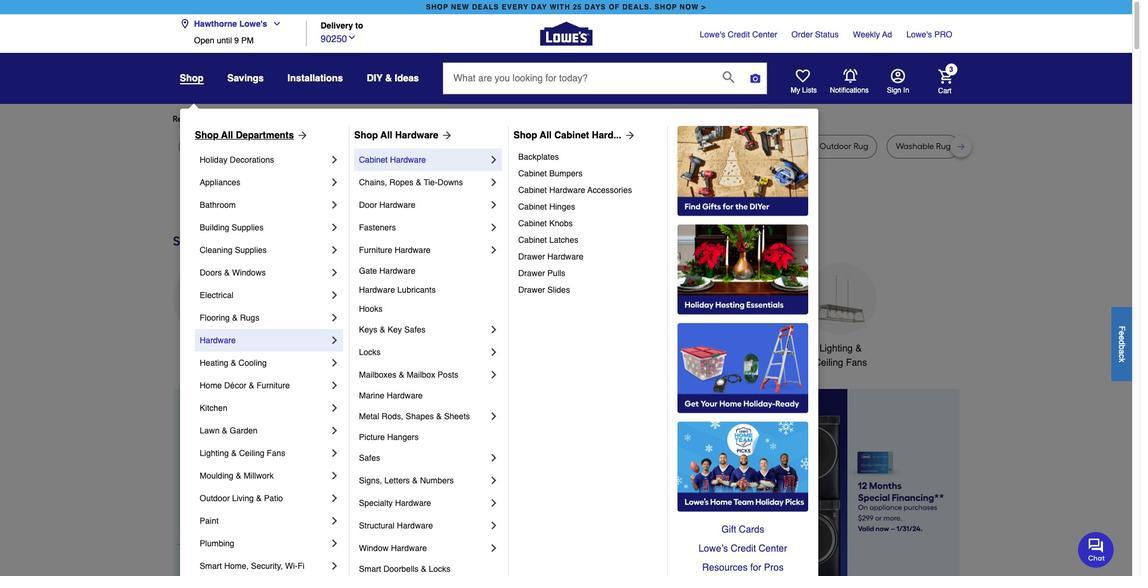 Task type: locate. For each thing, give the bounding box(es) containing it.
for
[[268, 114, 279, 124], [374, 114, 385, 124], [751, 563, 762, 574]]

1 vertical spatial fans
[[267, 449, 285, 458]]

hardware up chains, ropes & tie-downs
[[390, 155, 426, 165]]

0 horizontal spatial allen
[[472, 142, 491, 152]]

shop all cabinet hard... link
[[514, 128, 636, 143]]

& inside diy & ideas button
[[385, 73, 392, 84]]

hardware down the bumpers
[[549, 186, 586, 195]]

shop left "new"
[[426, 3, 449, 11]]

1 vertical spatial center
[[759, 544, 788, 555]]

2 allen from the left
[[592, 142, 610, 152]]

0 horizontal spatial kitchen
[[200, 404, 228, 413]]

0 horizontal spatial roth
[[510, 142, 528, 152]]

1 vertical spatial furniture
[[257, 381, 290, 391]]

locks down keys
[[359, 348, 381, 357]]

0 vertical spatial drawer
[[518, 252, 545, 262]]

desk
[[427, 142, 445, 152]]

9 rug from the left
[[936, 142, 951, 152]]

all up "furniture"
[[381, 130, 393, 141]]

1 horizontal spatial safes
[[404, 325, 426, 335]]

structural hardware
[[359, 521, 433, 531]]

2 horizontal spatial smart
[[724, 344, 749, 354]]

supplies inside cleaning supplies link
[[235, 246, 267, 255]]

0 horizontal spatial locks
[[359, 348, 381, 357]]

kitchen for kitchen
[[200, 404, 228, 413]]

shop button
[[180, 73, 204, 84]]

cabinet down cabinet knobs
[[518, 235, 547, 245]]

center up pros
[[759, 544, 788, 555]]

you left more
[[281, 114, 295, 124]]

smart inside smart doorbells & locks link
[[359, 565, 381, 574]]

smart
[[724, 344, 749, 354], [200, 562, 222, 571], [359, 565, 381, 574]]

0 vertical spatial arrow right image
[[622, 130, 636, 142]]

credit for lowe's
[[728, 30, 750, 39]]

appliances up 'heating'
[[185, 344, 232, 354]]

marine hardware link
[[359, 386, 500, 406]]

chevron right image for keys & key safes
[[488, 324, 500, 336]]

2 shop from the left
[[354, 130, 378, 141]]

safes right key
[[404, 325, 426, 335]]

kitchen up the posts at the left bottom of page
[[445, 344, 477, 354]]

& inside keys & key safes link
[[380, 325, 386, 335]]

chains, ropes & tie-downs link
[[359, 171, 488, 194]]

2 horizontal spatial lowe's
[[907, 30, 932, 39]]

0 horizontal spatial arrow right image
[[622, 130, 636, 142]]

chevron right image for mailboxes & mailbox posts
[[488, 369, 500, 381]]

outdoor
[[820, 142, 852, 152]]

cabinet down "furniture"
[[359, 155, 388, 165]]

hardware down mailboxes & mailbox posts
[[387, 391, 423, 401]]

smart inside smart home button
[[724, 344, 749, 354]]

smart home
[[724, 344, 777, 354]]

hardware lubricants link
[[359, 281, 500, 300]]

location image
[[180, 19, 189, 29]]

hardware down signs, letters & numbers
[[395, 499, 431, 508]]

kitchen up lawn
[[200, 404, 228, 413]]

1 horizontal spatial shop
[[655, 3, 677, 11]]

weekly
[[853, 30, 881, 39]]

all down recommended searches for you
[[221, 130, 233, 141]]

e up the b
[[1118, 336, 1127, 340]]

kitchen inside button
[[445, 344, 477, 354]]

lowe's home improvement lists image
[[796, 69, 810, 83]]

marine
[[359, 391, 385, 401]]

2 horizontal spatial shop
[[514, 130, 538, 141]]

paint link
[[200, 510, 329, 533]]

2 roth from the left
[[630, 142, 647, 152]]

rods,
[[382, 412, 404, 422]]

1 all from the left
[[221, 130, 233, 141]]

installations
[[288, 73, 343, 84]]

recommended searches for you heading
[[173, 114, 960, 125]]

& inside mailboxes & mailbox posts 'link'
[[399, 370, 404, 380]]

latches
[[549, 235, 579, 245]]

days
[[585, 3, 606, 11]]

0 horizontal spatial washable
[[691, 142, 729, 152]]

cabinet knobs
[[518, 219, 573, 228]]

credit up "resources for pros" link
[[731, 544, 756, 555]]

supplies inside 'building supplies' 'link'
[[232, 223, 264, 232]]

furniture down heating & cooling 'link'
[[257, 381, 290, 391]]

0 vertical spatial furniture
[[359, 246, 392, 255]]

decorations inside button
[[364, 358, 415, 369]]

accessories
[[588, 186, 632, 195]]

0 vertical spatial ceiling
[[815, 358, 844, 369]]

1 horizontal spatial kitchen
[[445, 344, 477, 354]]

0 vertical spatial kitchen
[[445, 344, 477, 354]]

1 drawer from the top
[[518, 252, 545, 262]]

smart inside smart home, security, wi-fi link
[[200, 562, 222, 571]]

search image
[[723, 71, 735, 83]]

chevron right image for moulding & millwork
[[329, 470, 341, 482]]

decorations down "rug rug"
[[230, 155, 274, 165]]

chevron down image
[[267, 19, 282, 29]]

locks inside "link"
[[359, 348, 381, 357]]

you for recommended searches for you
[[281, 114, 295, 124]]

supplies up windows
[[235, 246, 267, 255]]

safes link
[[359, 447, 488, 470]]

shop up 5x8
[[195, 130, 219, 141]]

0 horizontal spatial home
[[200, 381, 222, 391]]

and for allen and roth area rug
[[493, 142, 508, 152]]

drawer down drawer pulls on the left top
[[518, 285, 545, 295]]

fans inside button
[[846, 358, 867, 369]]

0 vertical spatial locks
[[359, 348, 381, 357]]

chevron right image for home décor & furniture
[[329, 380, 341, 392]]

5x8
[[204, 142, 217, 152]]

supplies up cleaning supplies
[[232, 223, 264, 232]]

lowe's inside lowe's pro link
[[907, 30, 932, 39]]

chevron right image for building supplies
[[329, 222, 341, 234]]

2 rug from the left
[[245, 142, 260, 152]]

chevron right image for plumbing
[[329, 538, 341, 550]]

lighting inside lighting & ceiling fans
[[820, 344, 853, 354]]

outdoor
[[200, 494, 230, 504]]

1 horizontal spatial and
[[612, 142, 628, 152]]

1 horizontal spatial fans
[[846, 358, 867, 369]]

hardware up desk on the left of the page
[[395, 130, 439, 141]]

smart doorbells & locks
[[359, 565, 451, 574]]

cabinet up cabinet hinges
[[518, 186, 547, 195]]

structural
[[359, 521, 395, 531]]

0 vertical spatial credit
[[728, 30, 750, 39]]

hardware for window hardware
[[391, 544, 427, 554]]

sheets
[[444, 412, 470, 422]]

None search field
[[443, 62, 768, 105]]

roth for area
[[510, 142, 528, 152]]

chevron right image for metal rods, shapes & sheets
[[488, 411, 500, 423]]

metal
[[359, 412, 379, 422]]

for up departments
[[268, 114, 279, 124]]

sign in
[[887, 86, 910, 95]]

1 vertical spatial drawer
[[518, 269, 545, 278]]

decorations inside "link"
[[230, 155, 274, 165]]

cards
[[739, 525, 765, 536]]

chains,
[[359, 178, 387, 187]]

0 horizontal spatial and
[[493, 142, 508, 152]]

3 drawer from the top
[[518, 285, 545, 295]]

cleaning supplies
[[200, 246, 267, 255]]

cabinet down cabinet hinges
[[518, 219, 547, 228]]

lowe's left pro
[[907, 30, 932, 39]]

0 vertical spatial lighting & ceiling fans
[[815, 344, 867, 369]]

0 horizontal spatial ceiling
[[239, 449, 265, 458]]

hardware for gate hardware
[[379, 266, 416, 276]]

& inside heating & cooling 'link'
[[231, 359, 236, 368]]

metal rods, shapes & sheets link
[[359, 406, 488, 428]]

order status
[[792, 30, 839, 39]]

1 roth from the left
[[510, 142, 528, 152]]

1 vertical spatial lighting
[[200, 449, 229, 458]]

0 horizontal spatial area
[[304, 142, 322, 152]]

hooks link
[[359, 300, 500, 319]]

0 horizontal spatial smart
[[200, 562, 222, 571]]

chevron right image
[[329, 177, 341, 188], [329, 199, 341, 211], [488, 199, 500, 211], [329, 222, 341, 234], [488, 222, 500, 234], [329, 244, 341, 256], [329, 267, 341, 279], [329, 312, 341, 324], [488, 324, 500, 336], [329, 335, 341, 347], [329, 357, 341, 369], [488, 369, 500, 381], [329, 380, 341, 392], [488, 411, 500, 423], [329, 425, 341, 437], [329, 470, 341, 482], [329, 538, 341, 550], [329, 561, 341, 573]]

credit for lowe's
[[731, 544, 756, 555]]

furniture up 'gate'
[[359, 246, 392, 255]]

locks
[[359, 348, 381, 357], [429, 565, 451, 574]]

1 rug from the left
[[188, 142, 202, 152]]

decorations down christmas
[[364, 358, 415, 369]]

2 all from the left
[[381, 130, 393, 141]]

roth up backplates
[[510, 142, 528, 152]]

bathroom inside 'link'
[[200, 200, 236, 210]]

open
[[194, 36, 214, 45]]

center
[[753, 30, 778, 39], [759, 544, 788, 555]]

1 horizontal spatial washable
[[896, 142, 934, 152]]

shop new deals every day with 25 days of deals. shop now > link
[[424, 0, 709, 14]]

chevron right image for outdoor living & patio
[[329, 493, 341, 505]]

gift cards
[[722, 525, 765, 536]]

2 shop from the left
[[655, 3, 677, 11]]

& inside moulding & millwork link
[[236, 472, 241, 481]]

0 vertical spatial bathroom
[[200, 200, 236, 210]]

2 vertical spatial drawer
[[518, 285, 545, 295]]

0 vertical spatial decorations
[[230, 155, 274, 165]]

1 vertical spatial home
[[200, 381, 222, 391]]

& inside chains, ropes & tie-downs link
[[416, 178, 422, 187]]

1 horizontal spatial area
[[530, 142, 547, 152]]

0 horizontal spatial lighting & ceiling fans
[[200, 449, 285, 458]]

day
[[531, 3, 547, 11]]

& inside outdoor living & patio link
[[256, 494, 262, 504]]

for up shop all hardware
[[374, 114, 385, 124]]

roth up accessories
[[630, 142, 647, 152]]

2 horizontal spatial area
[[731, 142, 749, 152]]

hardware for cabinet hardware
[[390, 155, 426, 165]]

hardware for structural hardware
[[397, 521, 433, 531]]

3
[[950, 66, 954, 74]]

2 drawer from the top
[[518, 269, 545, 278]]

lowe's inside lowe's credit center link
[[700, 30, 726, 39]]

kitchen faucets button
[[444, 263, 515, 356]]

cabinet latches link
[[518, 232, 659, 249]]

1 horizontal spatial lighting & ceiling fans
[[815, 344, 867, 369]]

0 horizontal spatial decorations
[[230, 155, 274, 165]]

1 horizontal spatial for
[[374, 114, 385, 124]]

0 horizontal spatial arrow right image
[[294, 130, 308, 142]]

90250 button
[[321, 31, 357, 46]]

shop
[[180, 73, 204, 84]]

0 vertical spatial safes
[[404, 325, 426, 335]]

lowe's pro link
[[907, 29, 953, 40]]

0 horizontal spatial furniture
[[257, 381, 290, 391]]

0 horizontal spatial safes
[[359, 454, 380, 463]]

kitchen link
[[200, 397, 329, 420]]

signs, letters & numbers
[[359, 476, 454, 486]]

1 allen from the left
[[472, 142, 491, 152]]

& inside flooring & rugs "link"
[[232, 313, 238, 323]]

allen for allen and roth rug
[[592, 142, 610, 152]]

0 vertical spatial appliances
[[200, 178, 241, 187]]

lowe's credit center link
[[678, 540, 809, 559]]

1 horizontal spatial decorations
[[364, 358, 415, 369]]

all up backplates
[[540, 130, 552, 141]]

0 horizontal spatial lighting
[[200, 449, 229, 458]]

1 horizontal spatial arrow right image
[[439, 130, 453, 142]]

building supplies
[[200, 223, 264, 232]]

cabinet for cabinet hinges
[[518, 202, 547, 212]]

3 all from the left
[[540, 130, 552, 141]]

4 rug from the left
[[324, 142, 339, 152]]

9
[[234, 36, 239, 45]]

1 vertical spatial decorations
[[364, 358, 415, 369]]

credit up search "icon"
[[728, 30, 750, 39]]

0 horizontal spatial you
[[281, 114, 295, 124]]

christmas decorations
[[364, 344, 415, 369]]

arrow right image
[[294, 130, 308, 142], [439, 130, 453, 142]]

hooks
[[359, 304, 383, 314]]

1 horizontal spatial all
[[381, 130, 393, 141]]

hardware down specialty hardware link
[[397, 521, 433, 531]]

bathroom button
[[625, 263, 696, 356]]

1 vertical spatial kitchen
[[200, 404, 228, 413]]

1 horizontal spatial smart
[[359, 565, 381, 574]]

chevron down image
[[347, 32, 357, 42]]

1 horizontal spatial lowe's
[[700, 30, 726, 39]]

hardware down fasteners "link"
[[395, 246, 431, 255]]

hard...
[[592, 130, 622, 141]]

chevron right image for paint
[[329, 516, 341, 527]]

1 washable from the left
[[691, 142, 729, 152]]

find gifts for the diyer. image
[[678, 126, 809, 216]]

1 horizontal spatial ceiling
[[815, 358, 844, 369]]

safes down picture
[[359, 454, 380, 463]]

0 vertical spatial supplies
[[232, 223, 264, 232]]

decorations for holiday
[[230, 155, 274, 165]]

shop up allen and roth area rug
[[514, 130, 538, 141]]

appliances link
[[200, 171, 329, 194]]

d
[[1118, 340, 1127, 345]]

doorbells
[[384, 565, 419, 574]]

arrow right image up cabinet hardware link
[[439, 130, 453, 142]]

holiday decorations link
[[200, 149, 329, 171]]

area
[[304, 142, 322, 152], [530, 142, 547, 152], [731, 142, 749, 152]]

hardware down shop 25 days of deals by category image
[[548, 252, 584, 262]]

door hardware
[[359, 200, 416, 210]]

you up shop all hardware
[[387, 114, 401, 124]]

pulls
[[548, 269, 566, 278]]

appliances button
[[173, 263, 244, 356]]

1 vertical spatial arrow right image
[[938, 493, 950, 505]]

0 horizontal spatial shop
[[195, 130, 219, 141]]

1 shop from the left
[[195, 130, 219, 141]]

0 horizontal spatial lowe's
[[239, 19, 267, 29]]

cabinet for cabinet knobs
[[518, 219, 547, 228]]

for left pros
[[751, 563, 762, 574]]

smart for smart home
[[724, 344, 749, 354]]

plumbing
[[200, 539, 234, 549]]

supplies for cleaning supplies
[[235, 246, 267, 255]]

allen for allen and roth area rug
[[472, 142, 491, 152]]

hardware lubricants
[[359, 285, 436, 295]]

drawer up drawer slides
[[518, 269, 545, 278]]

shop down more suggestions for you link
[[354, 130, 378, 141]]

kitchen for kitchen faucets
[[445, 344, 477, 354]]

center for lowe's credit center
[[759, 544, 788, 555]]

faucets
[[480, 344, 514, 354]]

chevron right image
[[329, 154, 341, 166], [488, 154, 500, 166], [488, 177, 500, 188], [488, 244, 500, 256], [329, 290, 341, 301], [488, 347, 500, 359], [329, 403, 341, 414], [329, 448, 341, 460], [488, 452, 500, 464], [488, 475, 500, 487], [329, 493, 341, 505], [488, 498, 500, 510], [329, 516, 341, 527], [488, 520, 500, 532], [488, 543, 500, 555]]

cabinet down backplates
[[518, 169, 547, 178]]

center left the order
[[753, 30, 778, 39]]

indoor
[[793, 142, 818, 152]]

e up d at bottom right
[[1118, 331, 1127, 336]]

allen right desk on the left of the page
[[472, 142, 491, 152]]

1 and from the left
[[493, 142, 508, 152]]

hardware up hardware lubricants
[[379, 266, 416, 276]]

christmas decorations button
[[353, 263, 425, 370]]

1 you from the left
[[281, 114, 295, 124]]

outdoor living & patio link
[[200, 488, 329, 510]]

0 horizontal spatial shop
[[426, 3, 449, 11]]

8 rug from the left
[[854, 142, 869, 152]]

drawer up drawer pulls on the left top
[[518, 252, 545, 262]]

decorations for christmas
[[364, 358, 415, 369]]

1 vertical spatial appliances
[[185, 344, 232, 354]]

appliances down holiday
[[200, 178, 241, 187]]

0 vertical spatial home
[[752, 344, 777, 354]]

departments
[[236, 130, 294, 141]]

1 horizontal spatial bathroom
[[640, 344, 681, 354]]

delivery
[[321, 21, 353, 31]]

tie-
[[424, 178, 438, 187]]

allen down hard...
[[592, 142, 610, 152]]

1 vertical spatial supplies
[[235, 246, 267, 255]]

1 horizontal spatial allen
[[592, 142, 610, 152]]

all for departments
[[221, 130, 233, 141]]

arrow right image inside shop all departments link
[[294, 130, 308, 142]]

bathroom inside button
[[640, 344, 681, 354]]

1 horizontal spatial home
[[752, 344, 777, 354]]

1 horizontal spatial lighting
[[820, 344, 853, 354]]

3 shop from the left
[[514, 130, 538, 141]]

backplates
[[518, 152, 559, 162]]

hardware down the ropes
[[379, 200, 416, 210]]

locks down window hardware link
[[429, 565, 451, 574]]

shop left now on the right
[[655, 3, 677, 11]]

chevron right image for door hardware
[[488, 199, 500, 211]]

hardware up smart doorbells & locks
[[391, 544, 427, 554]]

letters
[[385, 476, 410, 486]]

1 horizontal spatial shop
[[354, 130, 378, 141]]

sign
[[887, 86, 902, 95]]

arrow right image inside shop all hardware link
[[439, 130, 453, 142]]

0 vertical spatial lighting
[[820, 344, 853, 354]]

lowe's down >
[[700, 30, 726, 39]]

1 horizontal spatial arrow right image
[[938, 493, 950, 505]]

shop all cabinet hard...
[[514, 130, 622, 141]]

2 arrow right image from the left
[[439, 130, 453, 142]]

arrow right image
[[622, 130, 636, 142], [938, 493, 950, 505]]

0 horizontal spatial all
[[221, 130, 233, 141]]

hardware for door hardware
[[379, 200, 416, 210]]

cabinet up cabinet knobs
[[518, 202, 547, 212]]

1 arrow right image from the left
[[294, 130, 308, 142]]

2 washable from the left
[[896, 142, 934, 152]]

1 vertical spatial bathroom
[[640, 344, 681, 354]]

2 and from the left
[[612, 142, 628, 152]]

0 vertical spatial fans
[[846, 358, 867, 369]]

1 vertical spatial credit
[[731, 544, 756, 555]]

chevron right image for safes
[[488, 452, 500, 464]]

0 horizontal spatial for
[[268, 114, 279, 124]]

fans
[[846, 358, 867, 369], [267, 449, 285, 458]]

arrow right image down more
[[294, 130, 308, 142]]

& inside signs, letters & numbers link
[[412, 476, 418, 486]]

all
[[221, 130, 233, 141], [381, 130, 393, 141], [540, 130, 552, 141]]

1 horizontal spatial you
[[387, 114, 401, 124]]

window hardware
[[359, 544, 427, 554]]

1 horizontal spatial locks
[[429, 565, 451, 574]]

camera image
[[750, 73, 762, 84]]

2 you from the left
[[387, 114, 401, 124]]

0 vertical spatial center
[[753, 30, 778, 39]]

1 horizontal spatial roth
[[630, 142, 647, 152]]

2 horizontal spatial all
[[540, 130, 552, 141]]

shop all departments
[[195, 130, 294, 141]]

lowe's up pm
[[239, 19, 267, 29]]

appliances inside button
[[185, 344, 232, 354]]

0 horizontal spatial bathroom
[[200, 200, 236, 210]]



Task type: describe. For each thing, give the bounding box(es) containing it.
& inside doors & windows link
[[224, 268, 230, 278]]

center for lowe's credit center
[[753, 30, 778, 39]]

moulding
[[200, 472, 234, 481]]

pros
[[764, 563, 784, 574]]

lowe's home improvement logo image
[[540, 7, 593, 60]]

2 horizontal spatial for
[[751, 563, 762, 574]]

hardware up hooks
[[359, 285, 395, 295]]

2 area from the left
[[530, 142, 547, 152]]

cabinet latches
[[518, 235, 579, 245]]

washable for washable rug
[[896, 142, 934, 152]]

1 vertical spatial ceiling
[[239, 449, 265, 458]]

arrow left image
[[394, 493, 406, 505]]

cooling
[[239, 359, 267, 368]]

chevron right image for appliances
[[329, 177, 341, 188]]

& inside metal rods, shapes & sheets 'link'
[[436, 412, 442, 422]]

key
[[388, 325, 402, 335]]

hardware for marine hardware
[[387, 391, 423, 401]]

washable for washable area rug
[[691, 142, 729, 152]]

cabinet hardware accessories
[[518, 186, 632, 195]]

1 area from the left
[[304, 142, 322, 152]]

cabinet hardware accessories link
[[518, 182, 659, 199]]

delivery to
[[321, 21, 363, 31]]

f e e d b a c k
[[1118, 326, 1127, 363]]

90250
[[321, 34, 347, 44]]

1 shop from the left
[[426, 3, 449, 11]]

smart for smart doorbells & locks
[[359, 565, 381, 574]]

2 e from the top
[[1118, 336, 1127, 340]]

1 vertical spatial locks
[[429, 565, 451, 574]]

arrow right image for shop all hardware
[[439, 130, 453, 142]]

smart home button
[[715, 263, 786, 356]]

in
[[904, 86, 910, 95]]

heating & cooling link
[[200, 352, 329, 375]]

lighting & ceiling fans inside button
[[815, 344, 867, 369]]

metal rods, shapes & sheets
[[359, 412, 470, 422]]

more suggestions for you
[[304, 114, 401, 124]]

deals
[[472, 3, 499, 11]]

for for searches
[[268, 114, 279, 124]]

suggestions
[[326, 114, 372, 124]]

chevron right image for kitchen
[[329, 403, 341, 414]]

diy
[[367, 73, 383, 84]]

locks link
[[359, 341, 488, 364]]

cabinet down 'recommended searches for you' heading
[[555, 130, 589, 141]]

flooring
[[200, 313, 230, 323]]

& inside lighting & ceiling fans link
[[231, 449, 237, 458]]

resources for pros link
[[678, 559, 809, 577]]

cabinet hardware link
[[359, 149, 488, 171]]

all for hardware
[[381, 130, 393, 141]]

cabinet for cabinet hardware accessories
[[518, 186, 547, 195]]

washable rug
[[896, 142, 951, 152]]

numbers
[[420, 476, 454, 486]]

25 days of deals. don't miss deals every day. same-day delivery on in-stock orders placed by 2 p m. image
[[173, 389, 365, 577]]

drawer slides link
[[518, 282, 659, 298]]

chevron right image for electrical
[[329, 290, 341, 301]]

shop all departments link
[[195, 128, 308, 143]]

lowe's inside hawthorne lowe's button
[[239, 19, 267, 29]]

chevron right image for smart home, security, wi-fi
[[329, 561, 341, 573]]

millwork
[[244, 472, 274, 481]]

my lists link
[[791, 69, 817, 95]]

chevron right image for fasteners
[[488, 222, 500, 234]]

bumpers
[[549, 169, 583, 178]]

chevron right image for bathroom
[[329, 199, 341, 211]]

hardware for furniture hardware
[[395, 246, 431, 255]]

lubricants
[[398, 285, 436, 295]]

furniture inside 'link'
[[257, 381, 290, 391]]

cabinet hinges
[[518, 202, 575, 212]]

picture hangers
[[359, 433, 419, 442]]

ceiling inside button
[[815, 358, 844, 369]]

mailbox
[[407, 370, 435, 380]]

savings button
[[227, 68, 264, 89]]

chevron right image for heating & cooling
[[329, 357, 341, 369]]

until
[[217, 36, 232, 45]]

chevron right image for specialty hardware
[[488, 498, 500, 510]]

mailboxes
[[359, 370, 397, 380]]

smart for smart home, security, wi-fi
[[200, 562, 222, 571]]

home décor & furniture link
[[200, 375, 329, 397]]

signs,
[[359, 476, 382, 486]]

hardware for specialty hardware
[[395, 499, 431, 508]]

home inside button
[[752, 344, 777, 354]]

lighting & ceiling fans button
[[805, 263, 877, 370]]

k
[[1118, 358, 1127, 363]]

1 horizontal spatial furniture
[[359, 246, 392, 255]]

drawer for drawer pulls
[[518, 269, 545, 278]]

lowe's home team holiday picks. image
[[678, 422, 809, 513]]

& inside smart doorbells & locks link
[[421, 565, 427, 574]]

& inside lighting & ceiling fans
[[856, 344, 862, 354]]

for for suggestions
[[374, 114, 385, 124]]

gift
[[722, 525, 737, 536]]

shop for shop all cabinet hard...
[[514, 130, 538, 141]]

lowe's for lowe's pro
[[907, 30, 932, 39]]

chevron right image for window hardware
[[488, 543, 500, 555]]

hinges
[[549, 202, 575, 212]]

picture hangers link
[[359, 428, 500, 447]]

and for allen and roth rug
[[612, 142, 628, 152]]

0 horizontal spatial fans
[[267, 449, 285, 458]]

drawer for drawer hardware
[[518, 252, 545, 262]]

chevron right image for locks
[[488, 347, 500, 359]]

pm
[[241, 36, 254, 45]]

chevron right image for hardware
[[329, 335, 341, 347]]

3 rug from the left
[[262, 142, 277, 152]]

roth for rug
[[630, 142, 647, 152]]

paint
[[200, 517, 219, 526]]

shop for shop all hardware
[[354, 130, 378, 141]]

1 vertical spatial lighting & ceiling fans
[[200, 449, 285, 458]]

indoor outdoor rug
[[793, 142, 869, 152]]

of
[[609, 3, 620, 11]]

specialty
[[359, 499, 393, 508]]

cabinet for cabinet bumpers
[[518, 169, 547, 178]]

posts
[[438, 370, 459, 380]]

all for cabinet
[[540, 130, 552, 141]]

diy & ideas button
[[367, 68, 419, 89]]

chat invite button image
[[1079, 532, 1115, 568]]

moulding & millwork
[[200, 472, 274, 481]]

chevron right image for chains, ropes & tie-downs
[[488, 177, 500, 188]]

6 rug from the left
[[649, 142, 664, 152]]

allen and roth rug
[[592, 142, 664, 152]]

order
[[792, 30, 813, 39]]

more suggestions for you link
[[304, 114, 410, 125]]

shop 25 days of deals by category image
[[173, 231, 960, 251]]

keys
[[359, 325, 378, 335]]

fasteners link
[[359, 216, 488, 239]]

lowe's home improvement notification center image
[[843, 69, 858, 83]]

chevron right image for doors & windows
[[329, 267, 341, 279]]

chevron right image for lawn & garden
[[329, 425, 341, 437]]

open until 9 pm
[[194, 36, 254, 45]]

rug 5x8
[[188, 142, 217, 152]]

to
[[355, 21, 363, 31]]

you for more suggestions for you
[[387, 114, 401, 124]]

Search Query text field
[[444, 63, 713, 94]]

shop for shop all departments
[[195, 130, 219, 141]]

installations button
[[288, 68, 343, 89]]

doors & windows link
[[200, 262, 329, 284]]

hawthorne lowe's
[[194, 19, 267, 29]]

3 area from the left
[[731, 142, 749, 152]]

chevron right image for cleaning supplies
[[329, 244, 341, 256]]

chevron right image for structural hardware
[[488, 520, 500, 532]]

home inside 'link'
[[200, 381, 222, 391]]

arrow right image for shop all departments
[[294, 130, 308, 142]]

plumbing link
[[200, 533, 329, 555]]

lowe's wishes you and your family a happy hanukkah. image
[[173, 190, 960, 219]]

1 vertical spatial safes
[[359, 454, 380, 463]]

flooring & rugs link
[[200, 307, 329, 329]]

holiday hosting essentials. image
[[678, 225, 809, 315]]

drawer pulls
[[518, 269, 566, 278]]

windows
[[232, 268, 266, 278]]

rug rug
[[245, 142, 277, 152]]

cabinet for cabinet latches
[[518, 235, 547, 245]]

chevron right image for furniture hardware
[[488, 244, 500, 256]]

& inside the home décor & furniture 'link'
[[249, 381, 254, 391]]

chains, ropes & tie-downs
[[359, 178, 463, 187]]

lowe's home improvement cart image
[[939, 69, 953, 84]]

7 rug from the left
[[751, 142, 766, 152]]

b
[[1118, 345, 1127, 350]]

chevron right image for cabinet hardware
[[488, 154, 500, 166]]

notifications
[[830, 86, 869, 94]]

chevron right image for flooring & rugs
[[329, 312, 341, 324]]

1 e from the top
[[1118, 331, 1127, 336]]

slides
[[548, 285, 570, 295]]

recommended searches for you
[[173, 114, 295, 124]]

every
[[502, 3, 529, 11]]

cabinet for cabinet hardware
[[359, 155, 388, 165]]

5 rug from the left
[[549, 142, 564, 152]]

gift cards link
[[678, 521, 809, 540]]

chevron right image for signs, letters & numbers
[[488, 475, 500, 487]]

lighting inside lighting & ceiling fans link
[[200, 449, 229, 458]]

lowe's for lowe's credit center
[[700, 30, 726, 39]]

weekly ad
[[853, 30, 893, 39]]

supplies for building supplies
[[232, 223, 264, 232]]

resources for pros
[[703, 563, 784, 574]]

hardware for cabinet hardware accessories
[[549, 186, 586, 195]]

resources
[[703, 563, 748, 574]]

get your home holiday-ready. image
[[678, 323, 809, 414]]

up to 30 percent off select major appliances. plus, save up to an extra $750 on major appliances. image
[[384, 389, 960, 577]]

& inside lawn & garden link
[[222, 426, 228, 436]]

drawer slides
[[518, 285, 570, 295]]

furniture hardware
[[359, 246, 431, 255]]

lowe's home improvement account image
[[891, 69, 905, 83]]

doors
[[200, 268, 222, 278]]

hardware down "flooring"
[[200, 336, 236, 345]]

chevron right image for lighting & ceiling fans
[[329, 448, 341, 460]]

hardware for drawer hardware
[[548, 252, 584, 262]]

new
[[451, 3, 470, 11]]

fasteners
[[359, 223, 396, 232]]

chevron right image for holiday decorations
[[329, 154, 341, 166]]

backplates link
[[518, 149, 659, 165]]

arrow right image inside shop all cabinet hard... link
[[622, 130, 636, 142]]

drawer for drawer slides
[[518, 285, 545, 295]]



Task type: vqa. For each thing, say whether or not it's contained in the screenshot.
The Supplies corresponding to Cleaning Supplies
yes



